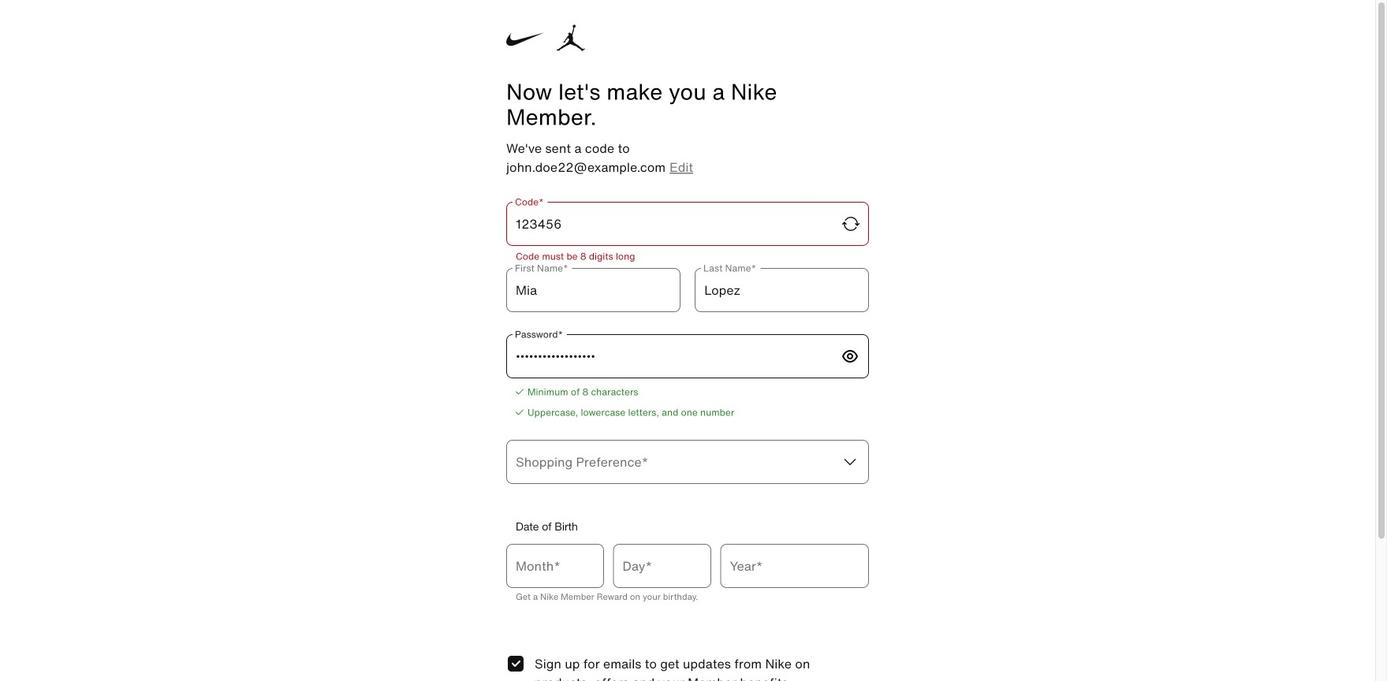 Task type: describe. For each thing, give the bounding box(es) containing it.
date of birth element
[[506, 516, 869, 538]]

show or hide the password image
[[841, 347, 860, 366]]

resend code image
[[841, 214, 860, 233]]

now let's make you a nike member. element
[[506, 79, 869, 129]]

done. your password has: image
[[516, 389, 524, 395]]



Task type: locate. For each thing, give the bounding box(es) containing it.
None password field
[[506, 334, 841, 378]]

None text field
[[506, 202, 842, 246], [506, 268, 680, 312], [695, 268, 869, 312], [506, 202, 842, 246], [506, 268, 680, 312], [695, 268, 869, 312]]

nike logo image
[[506, 26, 544, 53]]

get a nike member reward on your birthday. element
[[506, 586, 869, 608]]

done. your password has: image
[[516, 409, 524, 416]]

now let's make you a nike member. group element
[[506, 0, 869, 129]]

None number field
[[506, 544, 604, 588], [613, 544, 711, 588], [720, 544, 869, 588], [506, 544, 604, 588], [613, 544, 711, 588], [720, 544, 869, 588]]



Task type: vqa. For each thing, say whether or not it's contained in the screenshot.
text box
yes



